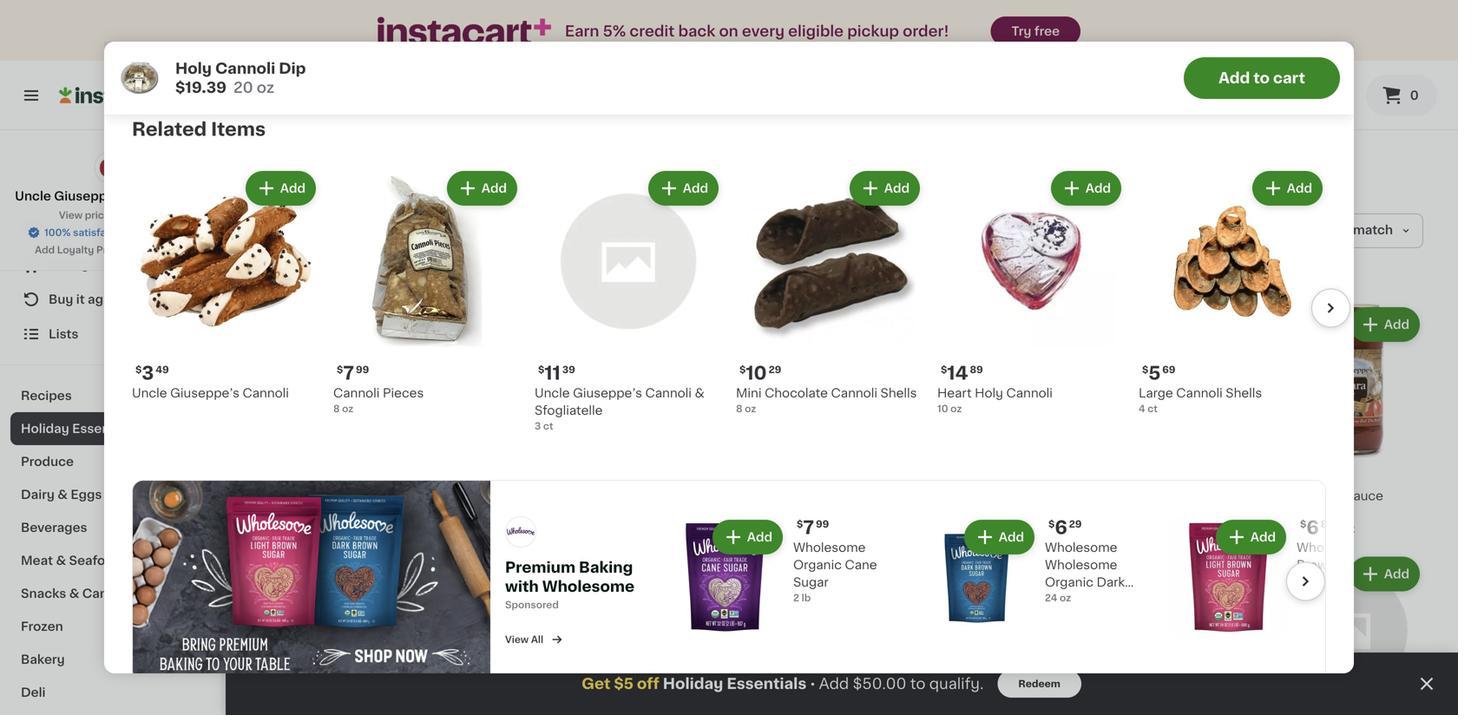 Task type: describe. For each thing, give the bounding box(es) containing it.
20 for holy
[[234, 80, 253, 95]]

10 down uncle giuseppe's cannoli & sfogliatelle 3 ct
[[607, 467, 628, 485]]

6 ug marinara sauce 24 oz
[[1270, 467, 1384, 517]]

giuseppe's for uncle giuseppe's cannoli & sfogliatelle 3 ct
[[573, 387, 642, 399]]

cannoli inside the heart holy cannoli 10 oz
[[1007, 387, 1053, 399]]

cane
[[845, 559, 877, 571]]

1 horizontal spatial wholesome, bring premium baking to your table image
[[505, 516, 537, 548]]

7 for cannoli pieces
[[343, 364, 354, 382]]

nsored
[[525, 600, 559, 610]]

related
[[132, 120, 207, 138]]

view all
[[505, 635, 544, 644]]

many for 6
[[1287, 525, 1314, 534]]

uncle giuseppe's cannoli
[[132, 387, 289, 399]]

again
[[88, 293, 122, 306]]

redeem
[[1019, 679, 1061, 689]]

dark
[[1097, 576, 1125, 588]]

many in stock for 19
[[446, 525, 514, 534]]

5%
[[603, 24, 626, 39]]

satisfaction
[[73, 228, 131, 237]]

redeem button
[[998, 670, 1082, 698]]

meat & seafood
[[21, 555, 122, 567]]

$ 14 89
[[941, 364, 983, 382]]

view for view all
[[505, 635, 529, 644]]

dip for holy cannoli dip $19.39 20 oz
[[279, 61, 306, 76]]

instacart plus icon image
[[378, 17, 551, 46]]

in for 19
[[476, 525, 485, 534]]

$19.39
[[175, 80, 227, 95]]

cannoli inside cannoli pieces 8 oz
[[333, 387, 380, 399]]

product group containing 6
[[1270, 304, 1424, 540]]

$ for uncle giuseppe's cannoli & sfogliatelle
[[538, 365, 545, 375]]

raised gluten free lemon tart pie button
[[757, 0, 928, 80]]

all stores link
[[59, 71, 229, 120]]

0 horizontal spatial all
[[182, 92, 195, 101]]

add inside 'button'
[[1219, 71, 1250, 86]]

100% satisfaction guarantee button
[[27, 222, 194, 240]]

mini
[[736, 387, 762, 399]]

0 horizontal spatial wholesome, bring premium baking to your table image
[[133, 481, 491, 682]]

cart
[[1274, 71, 1306, 86]]

10 up mini
[[746, 364, 767, 382]]

pumpkin
[[543, 34, 596, 46]]

back
[[678, 24, 716, 39]]

6 inside 6 ug marinara sauce 24 oz
[[1279, 467, 1292, 485]]

wholesome light brown sugar 24 oz
[[1297, 542, 1403, 585]]

ct for 10
[[273, 507, 283, 517]]

deli
[[21, 687, 46, 699]]

$ 3 49
[[135, 364, 169, 382]]

1 horizontal spatial holiday
[[260, 152, 363, 177]]

dip for holy cannoli dip
[[249, 34, 270, 46]]

oz inside 6 ug marinara sauce 24 oz
[[1284, 507, 1296, 517]]

policy
[[122, 211, 152, 220]]

uncle giuseppe's marketplace link
[[15, 151, 206, 205]]

ready by 12:35pm link
[[1194, 85, 1346, 106]]

free
[[846, 34, 873, 46]]

19
[[438, 467, 459, 485]]

24 for wholesome
[[1297, 576, 1310, 585]]

holy cannoli dip
[[168, 34, 270, 46]]

49
[[156, 365, 169, 375]]

off
[[637, 677, 660, 691]]

oz inside wholesome light brown sugar 24 oz
[[1312, 576, 1323, 585]]

many in stock for 6
[[1287, 525, 1355, 534]]

add loyalty program to save link
[[35, 243, 187, 257]]

sara lee pie, pumpkin button
[[462, 0, 633, 63]]

raised
[[757, 34, 799, 46]]

earn 5% credit back on every eligible pickup order!
[[565, 24, 949, 39]]

earn
[[565, 24, 599, 39]]

in for 10
[[308, 525, 317, 534]]

29 for 10
[[769, 365, 782, 375]]

stock for 6
[[1328, 525, 1355, 534]]

& for seafood
[[56, 555, 66, 567]]

add inside the treatment tracker modal dialog
[[819, 677, 849, 691]]

& for candy
[[69, 588, 79, 600]]

program
[[96, 245, 138, 255]]

pie,
[[518, 34, 540, 46]]

treatment tracker modal dialog
[[226, 653, 1459, 715]]

produce link
[[10, 445, 211, 478]]

frozen link
[[10, 610, 211, 643]]

$ for wholesome wholesome organic dark brown sugar
[[1049, 519, 1055, 529]]

cannoli pieces 8 oz
[[333, 387, 424, 414]]

10 inside the heart holy cannoli 10 oz
[[938, 404, 948, 414]]

add to cart
[[1219, 71, 1306, 86]]

organic inside wholesome wholesome organic dark brown sugar
[[1045, 576, 1094, 588]]

12
[[260, 507, 271, 517]]

lb
[[802, 593, 811, 603]]

ready by 12:35pm
[[1222, 89, 1346, 102]]

oz inside holy cannoli dip $19.39 20 oz
[[257, 80, 274, 95]]

giuseppe's
[[54, 190, 125, 202]]

get
[[582, 677, 611, 691]]

to inside 'button'
[[1254, 71, 1270, 86]]

product group containing 11
[[535, 168, 722, 433]]

seafood
[[69, 555, 122, 567]]

wholesome for cane
[[794, 542, 866, 554]]

many for 19
[[446, 525, 473, 534]]

32
[[765, 507, 777, 517]]

ready
[[1222, 89, 1265, 102]]

uncle for uncle giuseppe's cannoli & sfogliatelle 3 ct
[[535, 387, 570, 399]]

mini chocolate cannoli shells 8 oz
[[736, 387, 917, 414]]

100%
[[44, 228, 71, 237]]

heart holy cannoli 10 oz
[[938, 387, 1053, 414]]

product group containing 3
[[132, 168, 319, 402]]

stock for 10
[[319, 525, 346, 534]]

wholesome for organic
[[1045, 542, 1118, 554]]

14
[[947, 364, 968, 382]]

wholesome inside "premium baking with wholesome spo nsored"
[[542, 579, 635, 594]]

lee
[[492, 34, 515, 46]]

product group containing 17
[[1101, 304, 1256, 519]]

holiday inside the treatment tracker modal dialog
[[663, 677, 723, 691]]

0 button
[[1367, 75, 1438, 116]]

& inside uncle giuseppe's cannoli & sfogliatelle 3 ct
[[695, 387, 705, 399]]

holy inside the heart holy cannoli 10 oz
[[975, 387, 1004, 399]]

$ 6 89
[[1301, 519, 1334, 537]]

save
[[153, 245, 176, 255]]

oz inside cannoli pieces 8 oz
[[342, 404, 354, 414]]

heart
[[938, 387, 972, 399]]

6 for wholesome wholesome organic dark brown sugar
[[1055, 519, 1068, 537]]

large
[[1139, 387, 1174, 399]]

dairy & eggs link
[[10, 478, 211, 511]]

many for 10
[[278, 525, 305, 534]]

bakery link
[[10, 643, 211, 676]]

with
[[505, 579, 539, 594]]

cannoli inside uncle giuseppe's cannoli & sfogliatelle 3 ct
[[645, 387, 692, 399]]

oz inside the heart holy cannoli 10 oz
[[951, 404, 962, 414]]

0 horizontal spatial holiday
[[21, 423, 69, 435]]

7 for wholesome organic cane sugar
[[803, 519, 814, 537]]

brown inside wholesome light brown sugar 24 oz
[[1297, 559, 1336, 571]]

89 for 14
[[970, 365, 983, 375]]

giuseppe's inside 7 uncle giuseppe's cheese ravioli 13 oz
[[971, 490, 1041, 502]]

dip inside 19 holy cannoli dip 20 oz
[[510, 490, 531, 502]]

$ for large cannoli shells
[[1143, 365, 1149, 375]]

11
[[545, 364, 561, 382]]

snacks & candy
[[21, 588, 124, 600]]

many in stock up $19.39
[[185, 68, 253, 78]]

meat
[[21, 555, 53, 567]]

oz inside 19 holy cannoli dip 20 oz
[[444, 507, 455, 517]]

69
[[1163, 365, 1176, 375]]

$ for uncle giuseppe's cannoli
[[135, 365, 142, 375]]

credit
[[630, 24, 675, 39]]



Task type: vqa. For each thing, say whether or not it's contained in the screenshot.
top 20
yes



Task type: locate. For each thing, give the bounding box(es) containing it.
gluten
[[802, 34, 843, 46]]

2 vertical spatial essentials
[[727, 677, 807, 691]]

2 vertical spatial holiday
[[663, 677, 723, 691]]

$ inside $ 6 89
[[1301, 519, 1307, 529]]

& left mini
[[695, 387, 705, 399]]

0 horizontal spatial giuseppe's
[[170, 387, 240, 399]]

0 vertical spatial dip
[[249, 34, 270, 46]]

1 vertical spatial 29
[[1069, 519, 1082, 529]]

$ up heart
[[941, 365, 947, 375]]

1 horizontal spatial 24
[[1270, 507, 1282, 517]]

1 horizontal spatial giuseppe's
[[573, 387, 642, 399]]

ct right the 4
[[1148, 404, 1158, 414]]

100% satisfaction guarantee
[[44, 228, 184, 237]]

1 horizontal spatial ct
[[543, 421, 553, 431]]

uncle up the 100%
[[15, 190, 51, 202]]

$ 7 99 for cannoli pieces
[[337, 364, 369, 382]]

1 horizontal spatial to
[[911, 677, 926, 691]]

2
[[794, 593, 800, 603]]

holiday essentials inside "main content"
[[260, 152, 505, 177]]

try free
[[1012, 25, 1060, 37]]

0 horizontal spatial essentials
[[72, 423, 136, 435]]

5
[[1149, 364, 1161, 382]]

holiday down items
[[260, 152, 363, 177]]

•
[[810, 677, 816, 691]]

39
[[562, 365, 575, 375]]

0 horizontal spatial 89
[[970, 365, 983, 375]]

many inside product group
[[1287, 525, 1314, 534]]

$ for wholesome light brown sugar
[[1301, 519, 1307, 529]]

29 up chocolate
[[769, 365, 782, 375]]

uncle for uncle giuseppe's cannoli
[[132, 387, 167, 399]]

snacks
[[21, 588, 66, 600]]

$ down 26
[[797, 519, 803, 529]]

7 uncle giuseppe's cheese ravioli 13 oz
[[933, 467, 1041, 534]]

uncle for uncle giuseppe's marketplace
[[15, 190, 51, 202]]

many down 19 holy cannoli dip 20 oz
[[446, 525, 473, 534]]

0 horizontal spatial 3
[[142, 364, 154, 382]]

17 button
[[1101, 304, 1256, 519]]

to right $50.00
[[911, 677, 926, 691]]

many up baking in the bottom of the page
[[614, 525, 642, 534]]

1 horizontal spatial 99
[[816, 519, 829, 529]]

6 down marinara
[[1307, 519, 1319, 537]]

try
[[1012, 25, 1032, 37]]

2 vertical spatial sugar
[[1087, 594, 1122, 606]]

24 inside 6 ug marinara sauce 24 oz
[[1270, 507, 1282, 517]]

sugar inside wholesome wholesome organic dark brown sugar
[[1087, 594, 1122, 606]]

1 horizontal spatial 29
[[1069, 519, 1082, 529]]

1 vertical spatial 24
[[1297, 576, 1310, 585]]

2 horizontal spatial 24
[[1297, 576, 1310, 585]]

& left eggs
[[58, 489, 68, 501]]

wholesome down baking in the bottom of the page
[[542, 579, 635, 594]]

0 horizontal spatial holiday essentials
[[21, 423, 136, 435]]

1 vertical spatial essentials
[[72, 423, 136, 435]]

pickup
[[848, 24, 899, 39]]

24 down $ 6 89
[[1297, 576, 1310, 585]]

10 down heart
[[938, 404, 948, 414]]

eggs
[[71, 489, 102, 501]]

& for eggs
[[58, 489, 68, 501]]

7 inside item carousel region
[[343, 364, 354, 382]]

uncle giuseppe's marketplace logo image
[[94, 151, 127, 184]]

89
[[970, 365, 983, 375], [1321, 519, 1334, 529]]

0 horizontal spatial $ 7 99
[[337, 364, 369, 382]]

$ for heart holy cannoli
[[941, 365, 947, 375]]

view down "spo"
[[505, 635, 529, 644]]

1 vertical spatial dip
[[279, 61, 306, 76]]

wholesome wholesome organic dark brown sugar
[[1045, 542, 1125, 606]]

eligible
[[788, 24, 844, 39]]

ug
[[1270, 490, 1287, 502]]

1 horizontal spatial 6
[[1279, 467, 1292, 485]]

1 horizontal spatial 7
[[803, 519, 814, 537]]

beverages
[[21, 522, 87, 534]]

sugar inside wholesome light brown sugar 24 oz
[[1339, 559, 1374, 571]]

20 right stores
[[234, 80, 253, 95]]

20 down 19
[[429, 507, 441, 517]]

2 vertical spatial dip
[[510, 490, 531, 502]]

premium baking with wholesome spo nsored
[[505, 560, 635, 610]]

many in stock
[[185, 68, 253, 78], [278, 525, 346, 534], [446, 525, 514, 534], [614, 525, 683, 534], [1287, 525, 1355, 534]]

many up $19.39
[[185, 68, 212, 78]]

wholesome down $ 6 29
[[1045, 542, 1118, 554]]

view inside view pricing policy link
[[59, 211, 83, 220]]

dairy
[[21, 489, 55, 501]]

ct inside uncle giuseppe's cannoli & sfogliatelle 3 ct
[[543, 421, 553, 431]]

marketplace
[[128, 190, 206, 202]]

shells inside 'large cannoli shells 4 ct'
[[1226, 387, 1263, 399]]

1 horizontal spatial organic
[[1045, 576, 1094, 588]]

1 horizontal spatial 89
[[1321, 519, 1334, 529]]

produce
[[21, 456, 74, 468]]

$
[[135, 365, 142, 375], [337, 365, 343, 375], [538, 365, 545, 375], [740, 365, 746, 375], [941, 365, 947, 375], [1143, 365, 1149, 375], [797, 519, 803, 529], [1049, 519, 1055, 529], [1301, 519, 1307, 529]]

large cannoli shells 4 ct
[[1139, 387, 1263, 414]]

8 inside cannoli pieces 8 oz
[[333, 404, 340, 414]]

& right meat
[[56, 555, 66, 567]]

0 horizontal spatial organic
[[794, 559, 842, 571]]

4
[[1139, 404, 1146, 414]]

0 vertical spatial ct
[[1148, 404, 1158, 414]]

0 vertical spatial holiday
[[260, 152, 363, 177]]

shells inside mini chocolate cannoli shells 8 oz
[[881, 387, 917, 399]]

many in stock for 10
[[278, 525, 346, 534]]

1 vertical spatial all
[[531, 635, 544, 644]]

0 vertical spatial 24
[[1270, 507, 1282, 517]]

wholesome for brown
[[1297, 542, 1369, 554]]

holy
[[168, 34, 196, 46], [175, 61, 212, 76], [975, 387, 1004, 399], [429, 490, 457, 502]]

beverages link
[[10, 511, 211, 544]]

8 inside mini chocolate cannoli shells 8 oz
[[736, 404, 743, 414]]

$ inside $ 5 69
[[1143, 365, 1149, 375]]

by
[[1269, 89, 1286, 102]]

stock for 19
[[487, 525, 514, 534]]

$ inside $ 14 89
[[941, 365, 947, 375]]

1 vertical spatial brown
[[1045, 594, 1084, 606]]

lemon
[[876, 34, 918, 46]]

1 vertical spatial sugar
[[794, 576, 829, 588]]

24 down the ug
[[1270, 507, 1282, 517]]

$5
[[614, 677, 634, 691]]

89 inside $ 14 89
[[970, 365, 983, 375]]

to left save
[[141, 245, 151, 255]]

many in stock down 10 stuffed shells 12 ct
[[278, 525, 346, 534]]

holiday right off
[[663, 677, 723, 691]]

1 vertical spatial view
[[505, 635, 529, 644]]

89 inside $ 6 89
[[1321, 519, 1334, 529]]

20 for 19
[[429, 507, 441, 517]]

7 inside 7 uncle giuseppe's cheese ravioli 13 oz
[[943, 467, 954, 485]]

2 vertical spatial 24
[[1045, 593, 1058, 603]]

dip
[[249, 34, 270, 46], [279, 61, 306, 76], [510, 490, 531, 502]]

0 horizontal spatial brown
[[1045, 594, 1084, 606]]

2 horizontal spatial holiday
[[663, 677, 723, 691]]

holiday essentials
[[260, 152, 505, 177], [21, 423, 136, 435]]

raised gluten free lemon tart pie
[[757, 34, 918, 63]]

0 vertical spatial to
[[1254, 71, 1270, 86]]

$ for cannoli pieces
[[337, 365, 343, 375]]

1 vertical spatial 20
[[429, 507, 441, 517]]

pieces
[[383, 387, 424, 399]]

guarantee
[[134, 228, 184, 237]]

to
[[1254, 71, 1270, 86], [141, 245, 151, 255], [911, 677, 926, 691]]

add loyalty program to save
[[35, 245, 176, 255]]

$ 7 99 up cannoli pieces 8 oz
[[337, 364, 369, 382]]

0 vertical spatial 20
[[234, 80, 253, 95]]

all down the nsored
[[531, 635, 544, 644]]

$ left 69
[[1143, 365, 1149, 375]]

product group
[[132, 168, 319, 402], [333, 168, 521, 416], [535, 168, 722, 433], [736, 168, 924, 416], [938, 168, 1125, 416], [1139, 168, 1327, 416], [260, 304, 415, 540], [597, 304, 751, 540], [765, 304, 919, 519], [933, 304, 1087, 536], [1101, 304, 1256, 519], [1270, 304, 1424, 540], [260, 554, 415, 715], [429, 554, 583, 715], [597, 554, 751, 715], [765, 554, 919, 715], [933, 554, 1087, 715], [1101, 554, 1256, 715], [1270, 554, 1424, 715]]

many down marinara
[[1287, 525, 1314, 534]]

13
[[933, 525, 944, 534]]

product group containing 14
[[938, 168, 1125, 416]]

1 vertical spatial to
[[141, 245, 151, 255]]

6 up wholesome wholesome organic dark brown sugar
[[1055, 519, 1068, 537]]

add to cart button
[[1184, 57, 1340, 99]]

giuseppe's
[[170, 387, 240, 399], [573, 387, 642, 399], [971, 490, 1041, 502]]

every
[[742, 24, 785, 39]]

24 for 6
[[1270, 507, 1282, 517]]

0 vertical spatial view
[[59, 211, 83, 220]]

many in stock down marinara
[[1287, 525, 1355, 534]]

$ for wholesome organic cane sugar
[[797, 519, 803, 529]]

many in stock up baking in the bottom of the page
[[614, 525, 683, 534]]

2 vertical spatial ct
[[273, 507, 283, 517]]

89 right 14
[[970, 365, 983, 375]]

brown down $ 6 89
[[1297, 559, 1336, 571]]

1 horizontal spatial essentials
[[369, 152, 505, 177]]

1 horizontal spatial shells
[[881, 387, 917, 399]]

to up by
[[1254, 71, 1270, 86]]

0 vertical spatial sugar
[[1339, 559, 1374, 571]]

add button
[[247, 173, 314, 204], [449, 173, 516, 204], [650, 173, 717, 204], [851, 173, 919, 204], [1053, 173, 1120, 204], [1254, 173, 1321, 204], [342, 309, 410, 340], [847, 309, 914, 340], [1183, 309, 1250, 340], [1352, 309, 1419, 340], [714, 522, 781, 553], [966, 522, 1033, 553], [1218, 522, 1285, 553], [342, 559, 410, 590], [511, 559, 578, 590], [679, 559, 746, 590], [1015, 559, 1082, 590], [1183, 559, 1250, 590], [1352, 559, 1419, 590]]

0 horizontal spatial 29
[[769, 365, 782, 375]]

stock inside product group
[[1328, 525, 1355, 534]]

holiday down recipes
[[21, 423, 69, 435]]

$ 7 99 inside item carousel region
[[337, 364, 369, 382]]

10 up stuffed
[[270, 467, 291, 485]]

organic inside wholesome organic cane sugar 2 lb
[[794, 559, 842, 571]]

0 horizontal spatial sugar
[[794, 576, 829, 588]]

1 horizontal spatial 20
[[429, 507, 441, 517]]

cannoli inside 'large cannoli shells 4 ct'
[[1177, 387, 1223, 399]]

dip inside holy cannoli dip $19.39 20 oz
[[279, 61, 306, 76]]

0 vertical spatial holiday essentials
[[260, 152, 505, 177]]

holy inside holy cannoli dip $19.39 20 oz
[[175, 61, 212, 76]]

giuseppe's inside uncle giuseppe's cannoli & sfogliatelle 3 ct
[[573, 387, 642, 399]]

many down stuffed
[[278, 525, 305, 534]]

29 inside $ 6 29
[[1069, 519, 1082, 529]]

99 for cannoli
[[356, 365, 369, 375]]

many in stock down 19 holy cannoli dip 20 oz
[[446, 525, 514, 534]]

items
[[211, 120, 266, 138]]

holy inside 19 holy cannoli dip 20 oz
[[429, 490, 457, 502]]

essentials inside the treatment tracker modal dialog
[[727, 677, 807, 691]]

cannoli inside mini chocolate cannoli shells 8 oz
[[831, 387, 878, 399]]

wholesome up dark
[[1045, 559, 1118, 571]]

6 for wholesome light brown sugar
[[1307, 519, 1319, 537]]

sugar up lb
[[794, 576, 829, 588]]

buy it again link
[[10, 282, 211, 317]]

$ inside the $ 11 39
[[538, 365, 545, 375]]

qualify.
[[930, 677, 984, 691]]

wholesome down $ 6 89
[[1297, 542, 1369, 554]]

$ 6 29
[[1049, 519, 1082, 537]]

uncle
[[15, 190, 51, 202], [132, 387, 167, 399], [535, 387, 570, 399], [933, 490, 968, 502]]

stores
[[197, 92, 228, 101]]

wholesome organic cane sugar 2 lb
[[794, 542, 877, 603]]

cheese
[[933, 508, 980, 520]]

cannoli
[[199, 34, 245, 46], [215, 61, 275, 76], [243, 387, 289, 399], [333, 387, 380, 399], [645, 387, 692, 399], [831, 387, 878, 399], [1007, 387, 1053, 399], [1177, 387, 1223, 399], [460, 490, 507, 502]]

99 up cannoli pieces 8 oz
[[356, 365, 369, 375]]

0 horizontal spatial 8
[[333, 404, 340, 414]]

sugar inside wholesome organic cane sugar 2 lb
[[794, 576, 829, 588]]

24 inside wholesome light brown sugar 24 oz
[[1297, 576, 1310, 585]]

29 for 6
[[1069, 519, 1082, 529]]

shells for large
[[1226, 387, 1263, 399]]

89 for 6
[[1321, 519, 1334, 529]]

stock
[[226, 68, 253, 78], [319, 525, 346, 534], [487, 525, 514, 534], [655, 525, 683, 534], [1328, 525, 1355, 534]]

item carousel region
[[108, 161, 1351, 473]]

None search field
[[248, 71, 728, 120]]

$ inside $ 10 29
[[740, 365, 746, 375]]

sugar down dark
[[1087, 594, 1122, 606]]

10 inside 10 stuffed shells 12 ct
[[270, 467, 291, 485]]

0 horizontal spatial 20
[[234, 80, 253, 95]]

1 vertical spatial holiday
[[21, 423, 69, 435]]

light
[[1373, 542, 1403, 554]]

oz inside mini chocolate cannoli shells 8 oz
[[745, 404, 756, 414]]

2 horizontal spatial shells
[[1226, 387, 1263, 399]]

$ inside $ 6 29
[[1049, 519, 1055, 529]]

1 vertical spatial 99
[[816, 519, 829, 529]]

shells inside 10 stuffed shells 12 ct
[[309, 490, 346, 502]]

89 down marinara
[[1321, 519, 1334, 529]]

1 vertical spatial 3
[[535, 421, 541, 431]]

uncle inside uncle giuseppe's cannoli & sfogliatelle 3 ct
[[535, 387, 570, 399]]

organic
[[794, 559, 842, 571], [1045, 576, 1094, 588]]

$ right ravioli
[[1049, 519, 1055, 529]]

$ inside $ 3 49
[[135, 365, 142, 375]]

1 vertical spatial organic
[[1045, 576, 1094, 588]]

0 horizontal spatial 7
[[343, 364, 354, 382]]

2 horizontal spatial essentials
[[727, 677, 807, 691]]

instacart logo image
[[59, 85, 163, 106]]

2 horizontal spatial giuseppe's
[[971, 490, 1041, 502]]

wholesome inside wholesome light brown sugar 24 oz
[[1297, 542, 1369, 554]]

related items
[[132, 120, 266, 138]]

2 vertical spatial 7
[[803, 519, 814, 537]]

sugar for 6
[[1339, 559, 1374, 571]]

2 horizontal spatial 6
[[1307, 519, 1319, 537]]

$50.00
[[853, 677, 907, 691]]

wholesome, bring premium baking to your table image
[[133, 481, 491, 682], [505, 516, 537, 548]]

99 for wholesome
[[816, 519, 829, 529]]

0 horizontal spatial to
[[141, 245, 151, 255]]

3 inside uncle giuseppe's cannoli & sfogliatelle 3 ct
[[535, 421, 541, 431]]

&
[[695, 387, 705, 399], [58, 489, 68, 501], [56, 555, 66, 567], [69, 588, 79, 600]]

order!
[[903, 24, 949, 39]]

sugar for 7
[[794, 576, 829, 588]]

1 vertical spatial 7
[[943, 467, 954, 485]]

20 inside holy cannoli dip $19.39 20 oz
[[234, 80, 253, 95]]

ct inside 10 stuffed shells 12 ct
[[273, 507, 283, 517]]

premium
[[505, 560, 576, 575]]

recipes link
[[10, 379, 211, 412]]

$ 7 99 up wholesome organic cane sugar 2 lb at bottom
[[797, 519, 829, 537]]

$ up cannoli pieces 8 oz
[[337, 365, 343, 375]]

uncle up cheese
[[933, 490, 968, 502]]

$ 7 99 for wholesome organic cane sugar
[[797, 519, 829, 537]]

0 vertical spatial 89
[[970, 365, 983, 375]]

3 down sfogliatelle
[[535, 421, 541, 431]]

3 left 49
[[142, 364, 154, 382]]

many
[[185, 68, 212, 78], [278, 525, 305, 534], [446, 525, 473, 534], [614, 525, 642, 534], [1287, 525, 1314, 534]]

1 vertical spatial ct
[[543, 421, 553, 431]]

$ down marinara
[[1301, 519, 1307, 529]]

shells for 10
[[309, 490, 346, 502]]

brown inside wholesome wholesome organic dark brown sugar
[[1045, 594, 1084, 606]]

view pricing policy link
[[59, 208, 162, 222]]

wholesome up cane at the right bottom of the page
[[794, 542, 866, 554]]

sugar down "light"
[[1339, 559, 1374, 571]]

candy
[[82, 588, 124, 600]]

0 vertical spatial 99
[[356, 365, 369, 375]]

7 up cannoli pieces 8 oz
[[343, 364, 354, 382]]

2 horizontal spatial ct
[[1148, 404, 1158, 414]]

0 vertical spatial $ 7 99
[[337, 364, 369, 382]]

0
[[1411, 89, 1419, 102]]

on
[[719, 24, 739, 39]]

organic up 24 oz
[[1045, 576, 1094, 588]]

spo
[[505, 600, 525, 610]]

$ left 39 at the left of the page
[[538, 365, 545, 375]]

organic up lb
[[794, 559, 842, 571]]

1 horizontal spatial 8
[[736, 404, 743, 414]]

cannoli inside holy cannoli dip $19.39 20 oz
[[215, 61, 275, 76]]

chocolate
[[765, 387, 828, 399]]

0 vertical spatial 7
[[343, 364, 354, 382]]

bakery
[[21, 654, 65, 666]]

in for 6
[[1317, 525, 1326, 534]]

2 vertical spatial to
[[911, 677, 926, 691]]

$ 10 29
[[740, 364, 782, 382]]

8
[[333, 404, 340, 414], [736, 404, 743, 414]]

0 horizontal spatial shells
[[309, 490, 346, 502]]

product group containing 26
[[765, 304, 919, 519]]

0 horizontal spatial 6
[[1055, 519, 1068, 537]]

19 holy cannoli dip 20 oz
[[429, 467, 531, 517]]

29 inside $ 10 29
[[769, 365, 782, 375]]

all left stores
[[182, 92, 195, 101]]

1 horizontal spatial 3
[[535, 421, 541, 431]]

$ for mini chocolate cannoli shells
[[740, 365, 746, 375]]

20 inside 19 holy cannoli dip 20 oz
[[429, 507, 441, 517]]

1 horizontal spatial all
[[531, 635, 544, 644]]

0 vertical spatial organic
[[794, 559, 842, 571]]

pricing
[[85, 211, 119, 220]]

wholesome inside wholesome organic cane sugar 2 lb
[[794, 542, 866, 554]]

ct down sfogliatelle
[[543, 421, 553, 431]]

29 up wholesome wholesome organic dark brown sugar
[[1069, 519, 1082, 529]]

0 horizontal spatial view
[[59, 211, 83, 220]]

holiday essentials main content
[[226, 130, 1459, 715]]

giuseppe's for uncle giuseppe's cannoli
[[170, 387, 240, 399]]

uncle down 11
[[535, 387, 570, 399]]

1 horizontal spatial dip
[[279, 61, 306, 76]]

99 inside item carousel region
[[356, 365, 369, 375]]

7 up cheese
[[943, 467, 954, 485]]

& left candy
[[69, 588, 79, 600]]

24 down $ 6 29
[[1045, 593, 1058, 603]]

in inside product group
[[1317, 525, 1326, 534]]

frozen
[[21, 621, 63, 633]]

0 horizontal spatial ct
[[273, 507, 283, 517]]

ct right 12
[[273, 507, 283, 517]]

pie
[[784, 51, 803, 63]]

3
[[142, 364, 154, 382], [535, 421, 541, 431]]

product group containing 5
[[1139, 168, 1327, 416]]

marinara
[[1290, 490, 1343, 502]]

2 8 from the left
[[736, 404, 743, 414]]

brown down $ 6 29
[[1045, 594, 1084, 606]]

view for view pricing policy
[[59, 211, 83, 220]]

ct inside 'large cannoli shells 4 ct'
[[1148, 404, 1158, 414]]

0 horizontal spatial 99
[[356, 365, 369, 375]]

$ up mini
[[740, 365, 746, 375]]

0 vertical spatial 29
[[769, 365, 782, 375]]

to inside the treatment tracker modal dialog
[[911, 677, 926, 691]]

1 vertical spatial holiday essentials
[[21, 423, 136, 435]]

uncle inside 7 uncle giuseppe's cheese ravioli 13 oz
[[933, 490, 968, 502]]

1 vertical spatial 89
[[1321, 519, 1334, 529]]

1 8 from the left
[[333, 404, 340, 414]]

ct for large
[[1148, 404, 1158, 414]]

0 vertical spatial all
[[182, 92, 195, 101]]

stuffed
[[260, 490, 306, 502]]

6 up the ug
[[1279, 467, 1292, 485]]

7 up wholesome organic cane sugar 2 lb at bottom
[[803, 519, 814, 537]]

2 horizontal spatial sugar
[[1339, 559, 1374, 571]]

cannoli inside 19 holy cannoli dip 20 oz
[[460, 490, 507, 502]]

0 vertical spatial 3
[[142, 364, 154, 382]]

0 horizontal spatial dip
[[249, 34, 270, 46]]

view up shop
[[59, 211, 83, 220]]

2 horizontal spatial dip
[[510, 490, 531, 502]]

99 up wholesome organic cane sugar 2 lb at bottom
[[816, 519, 829, 529]]

2 horizontal spatial 7
[[943, 467, 954, 485]]

uncle down $ 3 49
[[132, 387, 167, 399]]

1 horizontal spatial view
[[505, 635, 529, 644]]

$ left 49
[[135, 365, 142, 375]]

oz inside 7 uncle giuseppe's cheese ravioli 13 oz
[[946, 525, 957, 534]]

1 horizontal spatial sugar
[[1087, 594, 1122, 606]]

lists
[[49, 328, 79, 340]]

1 horizontal spatial $ 7 99
[[797, 519, 829, 537]]

oz
[[257, 80, 274, 95], [342, 404, 354, 414], [745, 404, 756, 414], [951, 404, 962, 414], [444, 507, 455, 517], [780, 507, 791, 517], [1284, 507, 1296, 517], [946, 525, 957, 534], [1312, 576, 1323, 585], [1060, 593, 1071, 603]]

1 horizontal spatial brown
[[1297, 559, 1336, 571]]

0 vertical spatial essentials
[[369, 152, 505, 177]]



